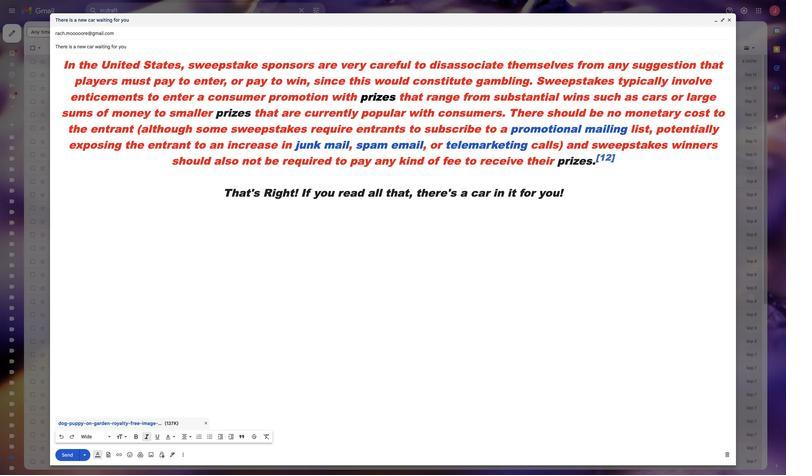 Task type: describe. For each thing, give the bounding box(es) containing it.
us$)revenue
[[250, 419, 278, 425]]

9 row from the top
[[24, 428, 762, 442]]

the right v4,
[[300, 165, 307, 171]]

16 not important switch from the top
[[49, 258, 56, 265]]

appreciate
[[356, 72, 379, 78]]

not
[[242, 153, 261, 168]]

1 row from the top
[[24, 55, 762, 68]]

of down more options image
[[180, 459, 185, 465]]

film.
[[293, 459, 302, 465]]

there up trail at the left
[[151, 98, 163, 104]]

attachment
[[80, 29, 106, 35]]

8 row from the top
[[24, 415, 762, 428]]

30 not important switch from the top
[[49, 445, 56, 452]]

be inside that are currently popular with consumers. there should be no monetary cost to the entrant (although some sweepstakes require entrants to subscribe to a
[[589, 105, 603, 120]]

since inside in the united states, sweepstake sponsors are very careful to disassociate themselves from any suggestion that players must pay to enter, or pay to win, since this would constitute gambling. sweepstakes typically involve enticements to enter a consumer promotion with
[[313, 73, 345, 88]]

send
[[62, 452, 73, 458]]

subject) for (no subject) link corresponding to fourth row from the bottom of the page
[[134, 432, 152, 438]]

1 vertical spatial was
[[225, 445, 234, 451]]

sep 11 for sixth row
[[746, 139, 757, 144]]

c row
[[24, 81, 762, 95]]

be inside calls) and sweepstakes winners should also not be required to pay any kind of fee to receive their
[[264, 153, 278, 168]]

discard draft ‪(⌘⇧d)‬ image
[[724, 452, 731, 458]]

forget
[[220, 459, 233, 465]]

(no subject) for (no subject) link corresponding to eighth row from the bottom of the page
[[126, 125, 152, 131]]

draft for first not important switch from the bottom of the page
[[59, 459, 70, 465]]

1 7 from the top
[[755, 352, 757, 357]]

dog-puppy-on-garden-royalty-free-image-1586966191.jpg
[[58, 421, 191, 427]]

has attachment
[[70, 29, 106, 35]]

draft for fifth not important switch from the top
[[59, 112, 70, 118]]

minimize image
[[713, 17, 719, 23]]

sep inside poland,[a] officially the republic of poland,[b] is a country in central europe. it is divided into 16 administrative provinces called voivodeships, covering an row
[[746, 192, 754, 197]]

would inside in the united states, sweepstake sponsors are very careful to disassociate themselves from any suggestion that players must pay to enter, or pay to win, since this would constitute gambling. sweepstakes typically involve enticements to enter a consumer promotion with
[[374, 73, 409, 88]]

to up junk mail , spam email , or telemarketing
[[409, 121, 420, 136]]

8 for 22th not important switch from the top of the page
[[755, 339, 757, 344]]

nearing
[[316, 459, 332, 465]]

their
[[526, 153, 554, 168]]

6 7 from the top
[[755, 419, 757, 424]]

list,
[[631, 121, 652, 136]]

5 sep 8 row from the top
[[24, 241, 762, 255]]

require
[[310, 121, 352, 136]]

enter, inside in the united states, sweepstake sponsors are very careful to disassociate themselves from any suggestion that players must pay to enter, or pay to win, since this would constitute gambling. sweepstakes typically involve enticements to enter a consumer promotion with
[[193, 73, 227, 88]]

28 not important switch from the top
[[49, 418, 56, 425]]

car for there is a new car waiting for you - in the united states, sweepstake sponsors are very careful to disassociate themselves from any suggestion that players must pay to enter, or pay to win, since t
[[158, 58, 165, 64]]

3 7 from the top
[[755, 379, 757, 384]]

in up smaller
[[196, 98, 199, 104]]

list, potentially exposing the entrant to an increase in
[[69, 121, 718, 152]]

undo ‪(⌘z)‬ image
[[58, 434, 65, 440]]

themselves inside in the united states, sweepstake sponsors are very careful to disassociate themselves from any suggestion that players must pay to enter, or pay to win, since this would constitute gambling. sweepstakes typically involve enticements to enter a consumer promotion with
[[507, 57, 573, 72]]

breakdown
[[279, 419, 303, 425]]

very inside row
[[300, 58, 309, 64]]

3 sep 7 row from the top
[[24, 375, 762, 388]]

four,
[[267, 165, 277, 171]]

8 sep 8 row from the top
[[24, 281, 762, 295]]

0 vertical spatial was
[[164, 98, 172, 104]]

- left dear
[[188, 72, 190, 78]]

row containing houseplants
[[24, 148, 762, 161]]

11 for sixth row
[[754, 139, 757, 144]]

8 for 16th not important switch from the bottom of the page
[[755, 259, 757, 264]]

sep inside c row
[[745, 85, 752, 90]]

entrants
[[356, 121, 405, 136]]

4:04 pm
[[742, 59, 757, 64]]

in inside row
[[202, 58, 205, 64]]

sep 8 for 3rd sep 8 "row" from the bottom
[[746, 312, 757, 317]]

that's
[[223, 185, 260, 200]]

film
[[186, 459, 194, 465]]

3 row from the top
[[24, 95, 762, 108]]

suggestion inside row
[[405, 58, 428, 64]]

italic ‪(⌘i)‬ image
[[143, 434, 150, 440]]

draft for 28th not important switch from the bottom
[[59, 98, 70, 104]]

some
[[195, 121, 227, 136]]

to right the michael...
[[147, 89, 159, 104]]

pay up on
[[467, 58, 475, 64]]

of left film.
[[279, 459, 283, 465]]

draft for 6th not important switch from the top of the page
[[59, 125, 70, 131]]

the up susan,
[[207, 58, 214, 64]]

hi
[[164, 445, 169, 451]]

weakness
[[174, 98, 194, 104]]

13 not important switch from the top
[[49, 218, 56, 225]]

- left lic
[[495, 419, 498, 425]]

not important switch inside c row
[[49, 85, 56, 91]]

- right trail
[[136, 112, 138, 118]]

cars
[[641, 89, 667, 104]]

- left hey on the left top of the page
[[154, 152, 156, 158]]

in right country
[[269, 192, 273, 198]]

any inside in the united states, sweepstake sponsors are very careful to disassociate themselves from any suggestion that players must pay to enter, or pay to win, since this would constitute gambling. sweepstakes typically involve enticements to enter a consumer promotion with
[[607, 57, 628, 72]]

the inside in the united states, sweepstake sponsors are very careful to disassociate themselves from any suggestion that players must pay to enter, or pay to win, since this would constitute gambling. sweepstakes typically involve enticements to enter a consumer promotion with
[[78, 57, 97, 72]]

pay up enter
[[153, 73, 174, 88]]

more options image
[[181, 452, 185, 458]]

that inside that range from substantial wins such as cars or large sums of money to smaller
[[399, 89, 422, 104]]

sep 8 for 7th sep 8 "row" from the bottom
[[746, 259, 757, 264]]

12 row from the top
[[24, 468, 762, 475]]

1 horizontal spatial your
[[443, 72, 452, 78]]

9 sep 8 row from the top
[[24, 295, 762, 308]]

that are currently popular with consumers. there should be no monetary cost to the entrant (although some sweepstakes require entrants to subscribe to a
[[68, 105, 725, 136]]

the left air
[[200, 98, 208, 104]]

car inside message body text field
[[471, 185, 490, 200]]

14
[[753, 72, 757, 77]]

franchiseyear
[[153, 419, 183, 425]]

billion+[edit]pokémon1996$88
[[411, 419, 475, 425]]

to inside that range from substantial wins such as cars or large sums of money to smaller
[[153, 105, 165, 120]]

main content containing has attachment
[[24, 21, 767, 475]]

inceptiontotal
[[190, 419, 220, 425]]

indent less ‪(⌘[)‬ image
[[217, 434, 224, 440]]

the left film.
[[285, 459, 292, 465]]

insert emoji ‪(⌘⇧2)‬ image
[[126, 452, 133, 458]]

23 not important switch from the top
[[49, 352, 56, 358]]

to up on
[[476, 58, 480, 64]]

that inside that are currently popular with consumers. there should be no monetary cost to the entrant (although some sweepstakes require entrants to subscribe to a
[[254, 105, 278, 120]]

0 horizontal spatial prizes
[[216, 105, 251, 120]]

bold ‪(⌘b)‬ image
[[133, 434, 139, 440]]

indent more ‪(⌘])‬ image
[[228, 434, 234, 440]]

1 sep 7 from the top
[[747, 352, 757, 357]]

must inside row
[[455, 58, 466, 64]]

pay up consumer
[[246, 73, 267, 88]]

4 row from the top
[[24, 108, 762, 121]]

1 sep 8 row from the top
[[24, 175, 762, 188]]

to down mail
[[334, 153, 346, 168]]

(no for (no subject) link corresponding to fourth row from the bottom of the page
[[126, 432, 133, 438]]

of right alliance on the right of page
[[419, 165, 423, 171]]

6 sep 7 from the top
[[747, 419, 757, 424]]

14 not important switch from the top
[[49, 231, 56, 238]]

quote ‪(⌘⇧9)‬ image
[[238, 434, 245, 440]]

- right wins?
[[150, 419, 152, 425]]

25 not important switch from the top
[[49, 378, 56, 385]]

called
[[401, 192, 413, 198]]

7 not important switch from the top
[[49, 138, 56, 145]]

sep 8 for 11th sep 8 "row" from the bottom
[[746, 205, 757, 210]]

disassociate inside in the united states, sweepstake sponsors are very careful to disassociate themselves from any suggestion that players must pay to enter, or pay to win, since this would constitute gambling. sweepstakes typically involve enticements to enter a consumer promotion with
[[429, 57, 503, 72]]

air
[[209, 98, 214, 104]]

to right cost
[[713, 105, 725, 120]]

3 sep 7 from the top
[[747, 379, 757, 384]]

31 not important switch from the top
[[49, 458, 56, 465]]

v4,
[[286, 165, 293, 171]]

promotional mailing link
[[511, 121, 627, 136]]

to left dear
[[178, 73, 190, 88]]

covering
[[444, 192, 463, 198]]

since inside row
[[524, 58, 535, 64]]

pay inside calls) and sweepstakes winners should also not be required to pay any kind of fee to receive their
[[350, 153, 371, 168]]

12 for trail - trial trail trial
[[753, 112, 757, 117]]

2 cut from the left
[[271, 459, 278, 465]]

row containing request for budget approval
[[24, 68, 762, 81]]

the right on
[[481, 72, 488, 78]]

pay up the session.
[[500, 58, 508, 64]]

hey
[[157, 152, 165, 158]]

6 not important switch from the top
[[49, 125, 56, 131]]

who wins? - franchiseyear of inceptiontotal revenue (est. us$)revenue breakdown (est. us$)original mediumcreator(s)owner(s)$50 billion+[edit]pokémon1996$88 billion[a] - lic
[[126, 419, 505, 425]]

increase
[[227, 137, 277, 152]]

to left us
[[414, 57, 426, 72]]

or up the session.
[[495, 58, 499, 64]]

new for there is a new car waiting for you - in the united states, sweepstake sponsors are very careful to disassociate themselves from any suggestion that players must pay to enter, or pay to win, since t
[[148, 58, 157, 64]]

17 not important switch from the top
[[49, 271, 56, 278]]

11 row from the top
[[24, 455, 762, 468]]

poland,[a] officially the republic of poland,[b] is a country in central europe. it is divided into 16 administrative provinces called voivodeships, covering an link
[[126, 191, 725, 198]]

- right the michael...
[[147, 98, 150, 104]]

21 not important switch from the top
[[49, 325, 56, 332]]

5 row from the top
[[24, 121, 762, 135]]

is right quartet)
[[349, 165, 352, 171]]

of right republic
[[214, 192, 219, 198]]

mailing
[[584, 121, 627, 136]]

request for budget approval - dear susan, thank you for attending the training session yesterday. we would appreciate it if you could provide us with your feedback on the session. your insig
[[126, 72, 528, 78]]

search mail image
[[87, 5, 99, 17]]

prizes link
[[360, 89, 395, 104]]

6 row from the top
[[24, 135, 762, 148]]

the left v4,
[[278, 165, 285, 171]]

session.
[[489, 72, 507, 78]]

clayton
[[144, 445, 160, 451]]

27 not important switch from the top
[[49, 405, 56, 412]]

spam
[[356, 137, 387, 152]]

a inside that are currently popular with consumers. there should be no monetary cost to the entrant (although some sweepstakes require entrants to subscribe to a
[[500, 121, 507, 136]]

quartet)
[[329, 165, 348, 171]]

careful inside in the united states, sweepstake sponsors are very careful to disassociate themselves from any suggestion that players must pay to enter, or pay to win, since this would constitute gambling. sweepstakes typically involve enticements to enter a consumer promotion with
[[369, 57, 410, 72]]

cost
[[684, 105, 709, 120]]

rough
[[257, 459, 270, 465]]

there up rach.mooooore@gmail.com
[[55, 17, 68, 23]]

attachment: dog-puppy-on-garden-royalty-free-image-1586966191.jpg. press enter to view the attachment and delete to remove it element
[[55, 418, 209, 429]]

8 for 19th not important switch from the top of the page
[[755, 299, 757, 304]]

sep 12 inside c row
[[745, 85, 757, 90]]

that's right! if you read all that, there's a car in it for you!
[[223, 185, 563, 200]]

garden-
[[94, 421, 112, 427]]

8 not important switch from the top
[[49, 151, 56, 158]]

trail - trial trail trial
[[126, 112, 167, 118]]

substantial
[[493, 89, 558, 104]]

promotional mailing
[[511, 121, 627, 136]]

8 inside poland,[a] officially the republic of poland,[b] is a country in central europe. it is divided into 16 administrative provinces called voivodeships, covering an row
[[755, 192, 757, 197]]

underline ‪(⌘u)‬ image
[[154, 434, 161, 441]]

the right edit in the left bottom of the page
[[249, 459, 256, 465]]

0 vertical spatial central
[[442, 165, 457, 171]]

typically
[[617, 73, 667, 88]]

2 vertical spatial it
[[221, 445, 224, 451]]

12 inside c row
[[753, 85, 757, 90]]

2 visegrád from the left
[[247, 165, 266, 171]]

telemarketing link
[[445, 137, 527, 152]]

players inside in the united states, sweepstake sponsors are very careful to disassociate themselves from any suggestion that players must pay to enter, or pay to win, since this would constitute gambling. sweepstakes typically involve enticements to enter a consumer promotion with
[[74, 73, 117, 88]]

poland,[a]
[[145, 192, 167, 198]]

sep inside the visegrád group (also known as the visegrád four, the v4, or the european quartet) is a cultural and political alliance of the four central european countrie row
[[746, 165, 754, 170]]

europe.
[[290, 192, 307, 198]]

t
[[537, 58, 538, 64]]

insert signature image
[[169, 452, 176, 458]]

don't
[[208, 459, 219, 465]]

attach files image
[[105, 452, 112, 458]]

.
[[592, 153, 596, 168]]

9 7 from the top
[[755, 459, 757, 464]]

2 european from the left
[[459, 165, 479, 171]]

[12]
[[596, 151, 614, 164]]

refresh image
[[49, 45, 56, 51]]

is right poland,[b]
[[243, 192, 246, 198]]

on-
[[86, 421, 94, 427]]

11 for eighth row from the bottom of the page
[[754, 125, 757, 130]]

22 not important switch from the top
[[49, 338, 56, 345]]

8 sep 7 from the top
[[747, 446, 757, 451]]

8 for 14th not important switch from the top
[[755, 232, 757, 237]]

1 visegrád from the left
[[172, 165, 191, 171]]

2 sep 8 row from the top
[[24, 201, 762, 215]]

receive
[[480, 153, 523, 168]]

the visegrád group (also known as the visegrád four, the v4, or the european quartet) is a cultural and political alliance of the four central european countrie link
[[126, 165, 725, 171]]

(no subject) for (no subject) link for sixth row
[[126, 138, 152, 144]]

12 not important switch from the top
[[49, 205, 56, 211]]

18 not important switch from the top
[[49, 285, 56, 291]]

there inside that are currently popular with consumers. there should be no monetary cost to the entrant (although some sweepstakes require entrants to subscribe to a
[[509, 105, 543, 120]]

1 horizontal spatial prizes
[[360, 89, 395, 104]]

subject) for (no subject) link corresponding to eighth row from the bottom of the page
[[134, 125, 152, 131]]

the left four
[[424, 165, 431, 171]]

1 (est. from the left
[[239, 419, 249, 425]]

1 cut from the left
[[172, 459, 179, 465]]

or inside that range from substantial wins such as cars or large sums of money to smaller
[[671, 89, 682, 104]]

disassociate inside row
[[332, 58, 358, 64]]

the inside that are currently popular with consumers. there should be no monetary cost to the entrant (although some sweepstakes require entrants to subscribe to a
[[68, 121, 87, 136]]

you!
[[539, 185, 563, 200]]

officially
[[168, 192, 186, 198]]

promotional
[[511, 121, 581, 136]]

8 inside the visegrád group (also known as the visegrád four, the v4, or the european quartet) is a cultural and political alliance of the four central european countrie row
[[755, 165, 757, 170]]

image-
[[142, 421, 158, 427]]

if
[[384, 72, 387, 78]]

that inside in the united states, sweepstake sponsors are very careful to disassociate themselves from any suggestion that players must pay to enter, or pay to win, since this would constitute gambling. sweepstakes typically involve enticements to enter a consumer promotion with
[[699, 57, 723, 72]]

insert photo image
[[148, 452, 154, 458]]

united inside row
[[215, 58, 229, 64]]

divided
[[316, 192, 332, 198]]

10 sep 8 row from the top
[[24, 308, 762, 322]]

spam email link
[[356, 137, 423, 152]]

united inside in the united states, sweepstake sponsors are very careful to disassociate themselves from any suggestion that players must pay to enter, or pay to win, since this would constitute gambling. sweepstakes typically involve enticements to enter a consumer promotion with
[[101, 57, 139, 72]]

very inside in the united states, sweepstake sponsors are very careful to disassociate themselves from any suggestion that players must pay to enter, or pay to win, since this would constitute gambling. sweepstakes typically involve enticements to enter a consumer promotion with
[[340, 57, 365, 72]]

12 sep 8 row from the top
[[24, 335, 762, 348]]

feedback
[[454, 72, 474, 78]]

7 sep 8 row from the top
[[24, 268, 762, 281]]

in right plants
[[229, 152, 232, 158]]

money
[[111, 105, 150, 120]]

has
[[70, 29, 79, 35]]

there is a new car waiting for you dialog
[[50, 13, 736, 466]]

is inside 'dialog'
[[69, 17, 73, 23]]

1 , from the left
[[349, 137, 352, 152]]

(no subject) link for sixth row
[[126, 138, 725, 145]]

the down the house?
[[239, 165, 246, 171]]

sweepstakes inside calls) and sweepstakes winners should also not be required to pay any kind of fee to receive their
[[591, 137, 667, 152]]

pop out image
[[720, 17, 725, 23]]

8 for 21th not important switch from the top
[[755, 326, 757, 331]]

sep 8 for sixth sep 8 "row" from the bottom of the main content containing has attachment
[[746, 272, 757, 277]]

insig
[[518, 72, 528, 78]]

29 not important switch from the top
[[49, 432, 56, 438]]

19 not important switch from the top
[[49, 298, 56, 305]]

10 not important switch from the top
[[49, 178, 56, 185]]

to left edit in the left bottom of the page
[[234, 459, 239, 465]]

7 sep 7 from the top
[[747, 432, 757, 437]]

calls)
[[531, 137, 563, 152]]

1 european from the left
[[308, 165, 328, 171]]



Task type: locate. For each thing, give the bounding box(es) containing it.
3 sep 8 row from the top
[[24, 215, 762, 228]]

enter,
[[482, 58, 494, 64], [193, 73, 227, 88]]

1 vertical spatial sep 11
[[746, 139, 757, 144]]

bulleted list ‪(⌘⇧8)‬ image
[[206, 434, 213, 440]]

popular
[[361, 105, 405, 120]]

an right covering
[[464, 192, 469, 198]]

wide option
[[80, 434, 107, 440]]

we're
[[303, 459, 315, 465]]

1 vertical spatial 11
[[754, 139, 757, 144]]

prizes inside prizes . [12]
[[557, 153, 592, 168]]

2 horizontal spatial car
[[471, 185, 490, 200]]

3 draft from the top
[[59, 112, 70, 118]]

5 sep 7 row from the top
[[24, 402, 762, 415]]

the left training
[[269, 72, 276, 78]]

sep 12 for trail - trial trail trial
[[745, 112, 757, 117]]

2 vertical spatial with
[[408, 105, 434, 120]]

should inside calls) and sweepstakes winners should also not be required to pay any kind of fee to receive their
[[172, 153, 210, 168]]

as inside the visegrád group (also known as the visegrád four, the v4, or the european quartet) is a cultural and political alliance of the four central european countrie link
[[233, 165, 238, 171]]

entrant inside that are currently popular with consumers. there should be no monetary cost to the entrant (although some sweepstakes require entrants to subscribe to a
[[90, 121, 133, 136]]

enter, up air
[[193, 73, 227, 88]]

sponsors inside row
[[272, 58, 291, 64]]

1 vertical spatial your
[[233, 152, 243, 158]]

clear search image
[[295, 4, 308, 17]]

0 vertical spatial sep 11
[[746, 125, 757, 130]]

2 (est. from the left
[[304, 419, 314, 425]]

2 , from the left
[[423, 137, 426, 152]]

sep 8 for eighth sep 8 "row" from the top of the main content containing has attachment
[[746, 285, 757, 290]]

3 sep 11 from the top
[[746, 152, 757, 157]]

players inside row
[[439, 58, 454, 64]]

sep 7 row
[[24, 348, 762, 362], [24, 362, 762, 375], [24, 375, 762, 388], [24, 388, 762, 402], [24, 402, 762, 415]]

3 8 from the top
[[755, 192, 757, 197]]

0 horizontal spatial car
[[88, 17, 95, 23]]

(no subject) link up junk mail , spam email , or telemarketing
[[126, 125, 725, 131]]

and inside row
[[374, 165, 382, 171]]

formatting options toolbar
[[55, 431, 272, 443]]

an inside the list, potentially exposing the entrant to an increase in
[[209, 137, 223, 152]]

1 horizontal spatial european
[[459, 165, 479, 171]]

suggestion
[[632, 57, 696, 72], [405, 58, 428, 64]]

1 horizontal spatial themselves
[[507, 57, 573, 72]]

entrant inside the list, potentially exposing the entrant to an increase in
[[147, 137, 190, 152]]

edit
[[240, 459, 248, 465]]

request
[[126, 72, 143, 78]]

this right the saw
[[201, 445, 209, 451]]

cultural
[[357, 165, 373, 171]]

waiting for there is a new car waiting for you
[[96, 17, 112, 23]]

the right nearing
[[333, 459, 340, 465]]

(no subject) for (no subject) link corresponding to fourth row from the bottom of the page
[[126, 432, 152, 438]]

sep 11
[[746, 125, 757, 130], [746, 139, 757, 144], [746, 152, 757, 157]]

14 8 from the top
[[755, 339, 757, 344]]

1 vertical spatial entrant
[[147, 137, 190, 152]]

0 vertical spatial players
[[439, 58, 454, 64]]

any down spam email link
[[374, 153, 395, 168]]

suggestion inside in the united states, sweepstake sponsors are very careful to disassociate themselves from any suggestion that players must pay to enter, or pay to win, since this would constitute gambling. sweepstakes typically involve enticements to enter a consumer promotion with
[[632, 57, 696, 72]]

1 vertical spatial players
[[74, 73, 117, 88]]

email
[[391, 137, 423, 152]]

20 not important switch from the top
[[49, 312, 56, 318]]

be left no
[[589, 105, 603, 120]]

0 vertical spatial new
[[78, 17, 87, 23]]

prizes down consumer
[[216, 105, 251, 120]]

1 vertical spatial (no subject) link
[[126, 138, 725, 145]]

tab list
[[767, 21, 786, 451]]

2 draft from the top
[[59, 98, 70, 104]]

0 horizontal spatial united
[[101, 57, 139, 72]]

0 vertical spatial since
[[524, 58, 535, 64]]

states, inside in the united states, sweepstake sponsors are very careful to disassociate themselves from any suggestion that players must pay to enter, or pay to win, since this would constitute gambling. sweepstakes typically involve enticements to enter a consumer promotion with
[[143, 57, 184, 72]]

1 vertical spatial it
[[507, 185, 516, 200]]

smaller
[[169, 105, 212, 120]]

1 horizontal spatial very
[[340, 57, 365, 72]]

junk mail , spam email , or telemarketing
[[295, 137, 527, 152]]

main content
[[24, 21, 767, 475]]

of
[[96, 105, 107, 120], [427, 153, 439, 168], [419, 165, 423, 171], [214, 192, 219, 198], [184, 419, 189, 425], [180, 459, 185, 465], [279, 459, 283, 465]]

waiting inside there is a new car waiting for you 'dialog'
[[96, 17, 112, 23]]

2 horizontal spatial it
[[507, 185, 516, 200]]

1 vertical spatial should
[[172, 153, 210, 168]]

this inside in the united states, sweepstake sponsors are very careful to disassociate themselves from any suggestion that players must pay to enter, or pay to win, since this would constitute gambling. sweepstakes typically involve enticements to enter a consumer promotion with
[[348, 73, 370, 88]]

,
[[349, 137, 352, 152], [423, 137, 426, 152]]

is right it
[[312, 192, 315, 198]]

themselves inside row
[[360, 58, 384, 64]]

sep 8 for tenth sep 8 "row" from the bottom
[[746, 219, 757, 224]]

0 horizontal spatial visegrád
[[172, 165, 191, 171]]

close image
[[727, 17, 732, 23]]

0 vertical spatial as
[[624, 89, 638, 104]]

(no subject) link up kind
[[126, 138, 725, 145]]

4 sep 8 row from the top
[[24, 228, 762, 241]]

car down countrie
[[471, 185, 490, 200]]

redo ‪(⌘y)‬ image
[[69, 434, 75, 440]]

Message Body text field
[[55, 57, 731, 415]]

1 vertical spatial car
[[158, 58, 165, 64]]

for
[[114, 17, 120, 23], [182, 58, 188, 64], [145, 72, 151, 78], [241, 72, 247, 78], [519, 185, 535, 200]]

from inside in the united states, sweepstake sponsors are very careful to disassociate themselves from any suggestion that players must pay to enter, or pay to win, since this would constitute gambling. sweepstakes typically involve enticements to enter a consumer promotion with
[[577, 57, 604, 72]]

0 horizontal spatial since
[[313, 73, 345, 88]]

1 vertical spatial an
[[464, 192, 469, 198]]

24 not important switch from the top
[[49, 365, 56, 372]]

0 horizontal spatial players
[[74, 73, 117, 88]]

0 vertical spatial prizes
[[360, 89, 395, 104]]

plants
[[214, 152, 227, 158]]

any inside calls) and sweepstakes winners should also not be required to pay any kind of fee to receive their
[[374, 153, 395, 168]]

8 for 15th not important switch from the bottom
[[755, 272, 757, 277]]

4 not important switch from the top
[[49, 98, 56, 105]]

c link
[[126, 85, 725, 91]]

the visegrád group (also known as the visegrád four, the v4, or the european quartet) is a cultural and political alliance of the four central european countrie
[[163, 165, 498, 171]]

to up the telemarketing at the right top of page
[[484, 121, 496, 136]]

to down some at top
[[194, 137, 205, 152]]

0 horizontal spatial as
[[233, 165, 238, 171]]

2 subject) from the top
[[134, 138, 152, 144]]

with right us
[[433, 72, 442, 78]]

must up feedback
[[455, 58, 466, 64]]

(no subject) link for fourth row from the bottom of the page
[[126, 432, 725, 438]]

2 vertical spatial (no subject) link
[[126, 432, 725, 438]]

0 horizontal spatial must
[[121, 73, 150, 88]]

2 (no subject) from the top
[[126, 138, 152, 144]]

7 draft from the top
[[59, 432, 70, 438]]

sep 12
[[745, 85, 757, 90], [745, 99, 757, 104], [745, 112, 757, 117]]

2 vertical spatial subject)
[[134, 432, 152, 438]]

6 sep 8 row from the top
[[24, 255, 762, 268]]

1 vertical spatial new
[[148, 58, 157, 64]]

4 sep 7 from the top
[[747, 392, 757, 397]]

7
[[755, 352, 757, 357], [755, 366, 757, 371], [755, 379, 757, 384], [755, 392, 757, 397], [755, 406, 757, 411], [755, 419, 757, 424], [755, 432, 757, 437], [755, 446, 757, 451], [755, 459, 757, 464]]

1 horizontal spatial as
[[624, 89, 638, 104]]

entrant down (although
[[147, 137, 190, 152]]

2 7 from the top
[[755, 366, 757, 371]]

sep 8 for 11th sep 8 "row" from the top
[[746, 326, 757, 331]]

are inside that are currently popular with consumers. there should be no monetary cost to the entrant (although some sweepstakes require entrants to subscribe to a
[[281, 105, 300, 120]]

insert files using drive image
[[137, 452, 144, 458]]

15 not important switch from the top
[[49, 245, 56, 251]]

0 vertical spatial sep 12
[[745, 85, 757, 90]]

draft for 4th not important switch from the bottom
[[59, 419, 70, 425]]

provinces
[[379, 192, 399, 198]]

an
[[209, 137, 223, 152], [464, 192, 469, 198]]

0 horizontal spatial disassociate
[[332, 58, 358, 64]]

(137k)
[[165, 421, 179, 427]]

country
[[251, 192, 268, 198]]

sep 11 for eighth row from the bottom of the page
[[746, 125, 757, 130]]

win, inside in the united states, sweepstake sponsors are very careful to disassociate themselves from any suggestion that players must pay to enter, or pay to win, since this would constitute gambling. sweepstakes typically involve enticements to enter a consumer promotion with
[[285, 73, 310, 88]]

3 sep 8 from the top
[[746, 192, 757, 197]]

1 vertical spatial sep 12
[[745, 99, 757, 104]]

3 sep 12 from the top
[[745, 112, 757, 117]]

0 horizontal spatial waiting
[[96, 17, 112, 23]]

3 11 from the top
[[754, 152, 757, 157]]

waiting for there is a new car waiting for you - in the united states, sweepstake sponsors are very careful to disassociate themselves from any suggestion that players must pay to enter, or pay to win, since t
[[166, 58, 181, 64]]

sep 8 for 9th sep 8 "row" from the bottom
[[746, 232, 757, 237]]

0 horizontal spatial should
[[172, 153, 210, 168]]

visegrád
[[172, 165, 191, 171], [247, 165, 266, 171]]

2 8 from the top
[[755, 179, 757, 184]]

enter, inside row
[[482, 58, 494, 64]]

(no subject) down "free-"
[[126, 432, 152, 438]]

sep 8 for first sep 8 "row" from the top of the main content containing has attachment
[[746, 179, 757, 184]]

1 vertical spatial win,
[[285, 73, 310, 88]]

1 (no subject) from the top
[[126, 125, 152, 131]]

there down substantial
[[509, 105, 543, 120]]

0 horizontal spatial suggestion
[[405, 58, 428, 64]]

and down promotional mailing
[[566, 137, 588, 152]]

michael...
[[126, 98, 146, 104]]

8
[[755, 165, 757, 170], [755, 179, 757, 184], [755, 192, 757, 197], [755, 205, 757, 210], [755, 219, 757, 224], [755, 232, 757, 237], [755, 245, 757, 250], [755, 259, 757, 264], [755, 272, 757, 277], [755, 285, 757, 290], [755, 299, 757, 304], [755, 312, 757, 317], [755, 326, 757, 331], [755, 339, 757, 344]]

1 vertical spatial waiting
[[166, 58, 181, 64]]

republic
[[195, 192, 213, 198]]

sweepstakes
[[230, 121, 307, 136], [591, 137, 667, 152]]

0 vertical spatial be
[[589, 105, 603, 120]]

that range from substantial wins such as cars or large sums of money to smaller
[[61, 89, 716, 120]]

large
[[686, 89, 716, 104]]

sweepstake inside in the united states, sweepstake sponsors are very careful to disassociate themselves from any suggestion that players must pay to enter, or pay to win, since this would constitute gambling. sweepstakes typically involve enticements to enter a consumer promotion with
[[188, 57, 257, 72]]

would
[[342, 72, 355, 78], [374, 73, 409, 88]]

be left v4,
[[264, 153, 278, 168]]

(no subject)
[[126, 125, 152, 131], [126, 138, 152, 144], [126, 432, 152, 438]]

careful inside row
[[311, 58, 325, 64]]

is
[[69, 17, 73, 23], [140, 58, 143, 64], [349, 165, 352, 171], [243, 192, 246, 198], [312, 192, 315, 198]]

8 7 from the top
[[755, 446, 757, 451]]

the visegrád group (also known as the visegrád four, the v4, or the european quartet) is a cultural and political alliance of the four central european countrie row
[[24, 161, 762, 175]]

8 for 15th not important switch
[[755, 245, 757, 250]]

sep 8 inside poland,[a] officially the republic of poland,[b] is a country in central europe. it is divided into 16 administrative provinces called voivodeships, covering an row
[[746, 192, 757, 197]]

(no
[[126, 125, 133, 131], [126, 138, 133, 144], [126, 432, 133, 438]]

26 not important switch from the top
[[49, 392, 56, 398]]

to up your
[[509, 58, 514, 64]]

0 horizontal spatial cut
[[172, 459, 179, 465]]

enter, up the session.
[[482, 58, 494, 64]]

5 not important switch from the top
[[49, 111, 56, 118]]

in down countrie
[[493, 185, 504, 200]]

any
[[607, 57, 628, 72], [396, 58, 404, 64], [206, 152, 213, 158], [374, 153, 395, 168]]

0 horizontal spatial ,
[[349, 137, 352, 152]]

from inside row
[[385, 58, 395, 64]]

5 draft from the top
[[59, 138, 70, 144]]

1586966191.jpg
[[158, 421, 191, 427]]

that inside row
[[429, 58, 438, 64]]

waiting inside row
[[166, 58, 181, 64]]

3 (no subject) link from the top
[[126, 432, 725, 438]]

is up request
[[140, 58, 143, 64]]

older image
[[730, 45, 737, 51]]

5 7 from the top
[[755, 406, 757, 411]]

0 vertical spatial enter,
[[482, 58, 494, 64]]

car for there is a new car waiting for you
[[88, 17, 95, 23]]

this right we
[[348, 73, 370, 88]]

would up prizes link
[[374, 73, 409, 88]]

1 vertical spatial sweepstakes
[[591, 137, 667, 152]]

14 sep 8 from the top
[[746, 339, 757, 344]]

(no subject) link down billion+[edit]pokémon1996$88
[[126, 432, 725, 438]]

10 row from the top
[[24, 442, 762, 455]]

0 vertical spatial should
[[547, 105, 585, 120]]

1 subject) from the top
[[134, 125, 152, 131]]

9 sep 7 from the top
[[747, 459, 757, 464]]

new up 'budget' at the left of the page
[[148, 58, 157, 64]]

poland,[a] officially the republic of poland,[b] is a country in central europe. it is divided into 16 administrative provinces called voivodeships, covering an row
[[24, 188, 762, 201]]

you inside message body text field
[[314, 185, 334, 200]]

1 horizontal spatial this
[[348, 73, 370, 88]]

subscribe
[[424, 121, 481, 136]]

win, up "insig"
[[515, 58, 523, 64]]

toggle confidential mode image
[[158, 452, 165, 458]]

of inside that range from substantial wins such as cars or large sums of money to smaller
[[96, 105, 107, 120]]

10 sep 8 from the top
[[746, 285, 757, 290]]

suggestion up typically
[[632, 57, 696, 72]]

pay down spam
[[350, 153, 371, 168]]

with inside row
[[433, 72, 442, 78]]

draft for second not important switch from the bottom of the page
[[59, 445, 70, 451]]

1 horizontal spatial disassociate
[[429, 57, 503, 72]]

12 for michael... - there was weakness in the air
[[753, 99, 757, 104]]

european left quartet)
[[308, 165, 328, 171]]

8 for 18th not important switch from the top
[[755, 285, 757, 290]]

1 draft from the top
[[59, 58, 70, 64]]

and inside calls) and sweepstakes winners should also not be required to pay any kind of fee to receive their
[[566, 137, 588, 152]]

or inside in the united states, sweepstake sponsors are very careful to disassociate themselves from any suggestion that players must pay to enter, or pay to win, since this would constitute gambling. sweepstakes typically involve enticements to enter a consumer promotion with
[[230, 73, 242, 88]]

sep 8 for 8th sep 8 "row" from the bottom of the main content containing has attachment
[[746, 245, 757, 250]]

saw
[[192, 445, 200, 451]]

suggestion up provide
[[405, 58, 428, 64]]

would right we
[[342, 72, 355, 78]]

win, up promotion
[[285, 73, 310, 88]]

1 8 from the top
[[755, 165, 757, 170]]

sponsors inside in the united states, sweepstake sponsors are very careful to disassociate themselves from any suggestion that players must pay to enter, or pay to win, since this would constitute gambling. sweepstakes typically involve enticements to enter a consumer promotion with
[[261, 57, 314, 72]]

draft for 31th not important switch from the bottom of the page
[[59, 58, 70, 64]]

sep 8 for fourth sep 8 "row" from the bottom
[[746, 299, 757, 304]]

2 11 from the top
[[754, 139, 757, 144]]

car down search mail icon
[[88, 17, 95, 23]]

2 not important switch from the top
[[49, 71, 56, 78]]

3 (no subject) from the top
[[126, 432, 152, 438]]

0 horizontal spatial it
[[221, 445, 224, 451]]

8 8 from the top
[[755, 259, 757, 264]]

from up consumers.
[[463, 89, 490, 104]]

a inside in the united states, sweepstake sponsors are very careful to disassociate themselves from any suggestion that players must pay to enter, or pay to win, since this would constitute gambling. sweepstakes typically involve enticements to enter a consumer promotion with
[[196, 89, 204, 104]]

8 for 13th not important switch
[[755, 219, 757, 224]]

with inside that are currently popular with consumers. there should be no monetary cost to the entrant (although some sweepstakes require entrants to subscribe to a
[[408, 105, 434, 120]]

sep
[[745, 72, 752, 77], [745, 85, 752, 90], [745, 99, 752, 104], [745, 112, 752, 117], [746, 125, 753, 130], [746, 139, 753, 144], [746, 152, 753, 157], [746, 165, 754, 170], [746, 179, 754, 184], [746, 192, 754, 197], [746, 205, 754, 210], [746, 219, 754, 224], [746, 232, 754, 237], [746, 245, 754, 250], [746, 259, 754, 264], [746, 272, 754, 277], [746, 285, 754, 290], [746, 299, 754, 304], [746, 312, 754, 317], [746, 326, 754, 331], [746, 339, 754, 344], [747, 352, 754, 357], [747, 366, 754, 371], [747, 379, 754, 384], [747, 392, 754, 397], [747, 406, 754, 411], [747, 419, 754, 424], [747, 432, 754, 437], [747, 446, 754, 451], [747, 459, 754, 464]]

11 sep 8 from the top
[[746, 299, 757, 304]]

not important switch inside poland,[a] officially the republic of poland,[b] is a country in central europe. it is divided into 16 administrative provinces called voivodeships, covering an row
[[49, 191, 56, 198]]

to right 'fee'
[[464, 153, 476, 168]]

subject) down "free-"
[[134, 432, 152, 438]]

- right the 'film'
[[195, 459, 197, 465]]

sep 7
[[747, 352, 757, 357], [747, 366, 757, 371], [747, 379, 757, 384], [747, 392, 757, 397], [747, 406, 757, 411], [747, 419, 757, 424], [747, 432, 757, 437], [747, 446, 757, 451], [747, 459, 757, 464]]

7 7 from the top
[[755, 432, 757, 437]]

0 horizontal spatial (est.
[[239, 419, 249, 425]]

wide
[[81, 434, 92, 440]]

potentially
[[656, 121, 718, 136]]

(no for (no subject) link corresponding to eighth row from the bottom of the page
[[126, 125, 133, 131]]

subject) down trial
[[134, 125, 152, 131]]

house?
[[244, 152, 259, 158]]

sep 8 row
[[24, 175, 762, 188], [24, 201, 762, 215], [24, 215, 762, 228], [24, 228, 762, 241], [24, 241, 762, 255], [24, 255, 762, 268], [24, 268, 762, 281], [24, 281, 762, 295], [24, 295, 762, 308], [24, 308, 762, 322], [24, 322, 762, 335], [24, 335, 762, 348]]

8 sep 8 from the top
[[746, 259, 757, 264]]

1 horizontal spatial would
[[374, 73, 409, 88]]

1 horizontal spatial ,
[[423, 137, 426, 152]]

1 horizontal spatial cut
[[271, 459, 278, 465]]

has attachment button
[[66, 27, 111, 37]]

more send options image
[[81, 452, 88, 458]]

remove formatting ‪(⌘\)‬ image
[[263, 434, 270, 440]]

not important switch
[[49, 58, 56, 65], [49, 71, 56, 78], [49, 85, 56, 91], [49, 98, 56, 105], [49, 111, 56, 118], [49, 125, 56, 131], [49, 138, 56, 145], [49, 151, 56, 158], [49, 165, 56, 171], [49, 178, 56, 185], [49, 191, 56, 198], [49, 205, 56, 211], [49, 218, 56, 225], [49, 231, 56, 238], [49, 245, 56, 251], [49, 258, 56, 265], [49, 271, 56, 278], [49, 285, 56, 291], [49, 298, 56, 305], [49, 312, 56, 318], [49, 325, 56, 332], [49, 338, 56, 345], [49, 352, 56, 358], [49, 365, 56, 372], [49, 378, 56, 385], [49, 392, 56, 398], [49, 405, 56, 412], [49, 418, 56, 425], [49, 432, 56, 438], [49, 445, 56, 452], [49, 458, 56, 465]]

(no for (no subject) link for sixth row
[[126, 138, 133, 144]]

0 vertical spatial (no subject)
[[126, 125, 152, 131]]

0 vertical spatial with
[[433, 72, 442, 78]]

11 8 from the top
[[755, 299, 757, 304]]

is up the "has"
[[69, 17, 73, 23]]

- left hi
[[161, 445, 163, 451]]

car up 'budget' at the left of the page
[[158, 58, 165, 64]]

trial
[[159, 112, 167, 118]]

3 not important switch from the top
[[49, 85, 56, 91]]

or right v4,
[[294, 165, 299, 171]]

2 sep 7 from the top
[[747, 366, 757, 371]]

1 horizontal spatial be
[[589, 105, 603, 120]]

- up dear
[[198, 58, 200, 64]]

1 (no subject) link from the top
[[126, 125, 725, 131]]

constitute
[[412, 73, 472, 88]]

royalty-
[[112, 421, 130, 427]]

any up typically
[[607, 57, 628, 72]]

consumers.
[[437, 105, 505, 120]]

1 vertical spatial must
[[121, 73, 150, 88]]

win, inside row
[[515, 58, 523, 64]]

row
[[24, 55, 762, 68], [24, 68, 762, 81], [24, 95, 762, 108], [24, 108, 762, 121], [24, 121, 762, 135], [24, 135, 762, 148], [24, 148, 762, 161], [24, 415, 762, 428], [24, 428, 762, 442], [24, 442, 762, 455], [24, 455, 762, 468], [24, 468, 762, 475]]

2 (no from the top
[[126, 138, 133, 144]]

0 horizontal spatial enter,
[[193, 73, 227, 88]]

sweepstakes inside that are currently popular with consumers. there should be no monetary cost to the entrant (although some sweepstakes require entrants to subscribe to a
[[230, 121, 307, 136]]

numbered list ‪(⌘⇧7)‬ image
[[196, 434, 202, 440]]

careful down subject field on the top
[[369, 57, 410, 72]]

of down enticements
[[96, 105, 107, 120]]

new inside 'dialog'
[[78, 17, 87, 23]]

0 horizontal spatial european
[[308, 165, 328, 171]]

toggle split pane mode image
[[743, 45, 750, 51]]

1 horizontal spatial it
[[380, 72, 383, 78]]

1 vertical spatial with
[[331, 89, 357, 104]]

car inside row
[[158, 58, 165, 64]]

the right officially
[[187, 192, 194, 198]]

are inside row
[[292, 58, 299, 64]]

1 horizontal spatial since
[[524, 58, 535, 64]]

4 7 from the top
[[755, 392, 757, 397]]

an down some at top
[[209, 137, 223, 152]]

very right "yesterday." at the top left of page
[[340, 57, 365, 72]]

1 vertical spatial (no
[[126, 138, 133, 144]]

to inside the list, potentially exposing the entrant to an increase in
[[194, 137, 205, 152]]

prizes left [12] link
[[557, 153, 592, 168]]

11 sep 8 row from the top
[[24, 322, 762, 335]]

as inside that range from substantial wins such as cars or large sums of money to smaller
[[624, 89, 638, 104]]

from inside that range from substantial wins such as cars or large sums of money to smaller
[[463, 89, 490, 104]]

4 sep 7 row from the top
[[24, 388, 762, 402]]

to up request for budget approval - dear susan, thank you for attending the training session yesterday. we would appreciate it if you could provide us with your feedback on the session. your insig
[[326, 58, 331, 64]]

the inside the list, potentially exposing the entrant to an increase in
[[125, 137, 144, 152]]

of left 'fee'
[[427, 153, 439, 168]]

mediumcreator(s)owner(s)$50
[[343, 419, 410, 425]]

states,
[[143, 57, 184, 72], [230, 58, 244, 64]]

7 sep 8 from the top
[[746, 245, 757, 250]]

since left t at the right top
[[524, 58, 535, 64]]

(no subject) down trial
[[126, 125, 152, 131]]

to right 'attending'
[[270, 73, 282, 88]]

visegrád down do
[[172, 165, 191, 171]]

there is a new car waiting for you
[[55, 17, 129, 23]]

united up c
[[101, 57, 139, 72]]

2 sep 7 row from the top
[[24, 362, 762, 375]]

advanced search options image
[[310, 4, 323, 17]]

there up request
[[126, 58, 138, 64]]

in
[[196, 98, 199, 104], [281, 137, 292, 152], [229, 152, 232, 158], [493, 185, 504, 200], [269, 192, 273, 198]]

there's
[[416, 185, 456, 200]]

0 vertical spatial an
[[209, 137, 223, 152]]

insert link ‪(⌘k)‬ image
[[116, 452, 122, 458]]

1 horizontal spatial careful
[[369, 57, 410, 72]]

draft for third not important switch from the bottom of the page
[[59, 432, 70, 438]]

6 draft from the top
[[59, 419, 70, 425]]

sep 12 for michael... - there was weakness in the air
[[745, 99, 757, 104]]

cut right rough
[[271, 459, 278, 465]]

(est. right revenue
[[239, 419, 249, 425]]

navigation
[[0, 21, 80, 475]]

if
[[301, 185, 310, 200]]

0 vertical spatial waiting
[[96, 17, 112, 23]]

houseplants
[[126, 152, 152, 158]]

2 row from the top
[[24, 68, 762, 81]]

3 subject) from the top
[[134, 432, 152, 438]]

2 sep 12 from the top
[[745, 99, 757, 104]]

disassociate up we
[[332, 58, 358, 64]]

2 vertical spatial prizes
[[557, 153, 592, 168]]

trail
[[126, 112, 135, 118]]

very up session
[[300, 58, 309, 64]]

1 horizontal spatial new
[[148, 58, 157, 64]]

0 horizontal spatial your
[[233, 152, 243, 158]]

susan,
[[203, 72, 217, 78]]

your left the house?
[[233, 152, 243, 158]]

1 horizontal spatial states,
[[230, 58, 244, 64]]

Subject field
[[55, 43, 731, 50]]

1 vertical spatial (no subject)
[[126, 138, 152, 144]]

10 8 from the top
[[755, 285, 757, 290]]

rach.mooooore@gmail.com
[[55, 30, 114, 36]]

11 not important switch from the top
[[49, 191, 56, 198]]

4 draft from the top
[[59, 125, 70, 131]]

1 vertical spatial since
[[313, 73, 345, 88]]

budget
[[152, 72, 167, 78]]

7 row from the top
[[24, 148, 762, 161]]

in the united states, sweepstake sponsors are very careful to disassociate themselves from any suggestion that players must pay to enter, or pay to win, since this would constitute gambling. sweepstakes typically involve enticements to enter a consumer promotion with
[[63, 57, 723, 104]]

(no up houseplants
[[126, 138, 133, 144]]

in inside the list, potentially exposing the entrant to an increase in
[[281, 137, 292, 152]]

settings image
[[740, 7, 748, 15]]

13 sep 8 from the top
[[746, 326, 757, 331]]

1 not important switch from the top
[[49, 58, 56, 65]]

1 horizontal spatial and
[[566, 137, 588, 152]]

1 horizontal spatial car
[[158, 58, 165, 64]]

0 horizontal spatial and
[[374, 165, 382, 171]]

5 sep 7 from the top
[[747, 406, 757, 411]]

subject) for (no subject) link for sixth row
[[134, 138, 152, 144]]

8 for 12th not important switch from the bottom
[[755, 312, 757, 317]]

was
[[164, 98, 172, 104], [225, 445, 234, 451]]

from
[[577, 57, 604, 72], [385, 58, 395, 64], [463, 89, 490, 104]]

exposing
[[69, 137, 121, 152]]

dear
[[192, 72, 202, 78]]

poland,[a] officially the republic of poland,[b] is a country in central europe. it is divided into 16 administrative provinces called voivodeships, covering an
[[145, 192, 469, 198]]

0 vertical spatial sweepstakes
[[230, 121, 307, 136]]

3 12 from the top
[[753, 112, 757, 117]]

new for there is a new car waiting for you
[[78, 17, 87, 23]]

8 for 22th not important switch from the bottom
[[755, 179, 757, 184]]

1 horizontal spatial united
[[215, 58, 229, 64]]

11 for row containing houseplants
[[754, 152, 757, 157]]

free-
[[130, 421, 142, 427]]

this inside row
[[201, 445, 209, 451]]

-
[[198, 58, 200, 64], [188, 72, 190, 78], [147, 98, 150, 104], [136, 112, 138, 118], [154, 152, 156, 158], [150, 419, 152, 425], [495, 419, 498, 425], [161, 445, 163, 451], [195, 459, 197, 465]]

prizes up popular
[[360, 89, 395, 104]]

would inside row
[[342, 72, 355, 78]]

waiting up the approval
[[166, 58, 181, 64]]

the
[[163, 165, 171, 171]]

of inside calls) and sweepstakes winners should also not be required to pay any kind of fee to receive their
[[427, 153, 439, 168]]

2 sep 11 from the top
[[746, 139, 757, 144]]

poland,[b]
[[220, 192, 242, 198]]

sep 11 for row containing houseplants
[[746, 152, 757, 157]]

0 horizontal spatial very
[[300, 58, 309, 64]]

of right (137k)
[[184, 419, 189, 425]]

lic
[[499, 419, 505, 425]]

or down subscribe
[[430, 137, 442, 152]]

1 horizontal spatial must
[[455, 58, 466, 64]]

right!
[[263, 185, 298, 200]]

entrant up exposing
[[90, 121, 133, 136]]

are inside in the united states, sweepstake sponsors are very careful to disassociate themselves from any suggestion that players must pay to enter, or pay to win, since this would constitute gambling. sweepstakes typically involve enticements to enter a consumer promotion with
[[318, 57, 337, 72]]

any right have
[[206, 152, 213, 158]]

in inside in the united states, sweepstake sponsors are very careful to disassociate themselves from any suggestion that players must pay to enter, or pay to win, since this would constitute gambling. sweepstakes typically involve enticements to enter a consumer promotion with
[[63, 57, 75, 72]]

new inside row
[[148, 58, 157, 64]]

dog-
[[58, 421, 69, 427]]

it inside message body text field
[[507, 185, 516, 200]]

(no subject) link for eighth row from the bottom of the page
[[126, 125, 725, 131]]

must inside in the united states, sweepstake sponsors are very careful to disassociate themselves from any suggestion that players must pay to enter, or pay to win, since this would constitute gambling. sweepstakes typically involve enticements to enter a consumer promotion with
[[121, 73, 150, 88]]

0 horizontal spatial states,
[[143, 57, 184, 72]]

states, inside row
[[230, 58, 244, 64]]

1 horizontal spatial sweepstakes
[[591, 137, 667, 152]]

be
[[589, 105, 603, 120], [264, 153, 278, 168]]

1 horizontal spatial in
[[202, 58, 205, 64]]

1 horizontal spatial central
[[442, 165, 457, 171]]

0 vertical spatial this
[[348, 73, 370, 88]]

with inside in the united states, sweepstake sponsors are very careful to disassociate themselves from any suggestion that players must pay to enter, or pay to win, since this would constitute gambling. sweepstakes typically involve enticements to enter a consumer promotion with
[[331, 89, 357, 104]]

None search field
[[85, 3, 326, 19]]

1 vertical spatial be
[[264, 153, 278, 168]]

involve
[[671, 73, 712, 88]]

as right known
[[233, 165, 238, 171]]

read
[[338, 185, 364, 200]]

a
[[74, 17, 77, 23], [144, 58, 147, 64], [196, 89, 204, 104], [500, 121, 507, 136], [353, 165, 356, 171], [460, 185, 467, 200], [248, 192, 250, 198]]

in down the "has"
[[63, 57, 75, 72]]

michael
[[126, 445, 143, 451]]

us$)original
[[315, 419, 342, 425]]

the left hey on the left top of the page
[[125, 137, 144, 152]]

1 horizontal spatial entrant
[[147, 137, 190, 152]]

flick,
[[210, 445, 220, 451]]

central right four
[[442, 165, 457, 171]]

not important switch inside the visegrád group (also known as the visegrád four, the v4, or the european quartet) is a cultural and political alliance of the four central european countrie row
[[49, 165, 56, 171]]

1 sep 7 row from the top
[[24, 348, 762, 362]]

9 8 from the top
[[755, 272, 757, 277]]

2 vertical spatial sep 11
[[746, 152, 757, 157]]

7 8 from the top
[[755, 245, 757, 250]]

should inside that are currently popular with consumers. there should be no monetary cost to the entrant (although some sweepstakes require entrants to subscribe to a
[[547, 105, 585, 120]]

strikethrough ‪(⌘⇧x)‬ image
[[251, 434, 257, 440]]

0 vertical spatial 12
[[753, 85, 757, 90]]

an inside row
[[464, 192, 469, 198]]

sep 8 inside the visegrád group (also known as the visegrád four, the v4, or the european quartet) is a cultural and political alliance of the four central european countrie row
[[746, 165, 757, 170]]

sep 8 for 12th sep 8 "row" from the top
[[746, 339, 757, 344]]

mail
[[324, 137, 349, 152]]

known
[[218, 165, 232, 171]]

from up sweepstakes
[[577, 57, 604, 72]]

from up "if"
[[385, 58, 395, 64]]

0 horizontal spatial would
[[342, 72, 355, 78]]

1 sep 11 from the top
[[746, 125, 757, 130]]

have
[[194, 152, 204, 158]]

0 horizontal spatial entrant
[[90, 121, 133, 136]]

0 horizontal spatial from
[[385, 58, 395, 64]]

1 horizontal spatial an
[[464, 192, 469, 198]]

1 horizontal spatial suggestion
[[632, 57, 696, 72]]

1 horizontal spatial win,
[[515, 58, 523, 64]]

for inside message body text field
[[519, 185, 535, 200]]

8 for 12th not important switch from the top
[[755, 205, 757, 210]]

11
[[754, 125, 757, 130], [754, 139, 757, 144], [754, 152, 757, 157]]

1 vertical spatial prizes
[[216, 105, 251, 120]]

draft for 25th not important switch from the bottom
[[59, 138, 70, 144]]

we
[[335, 72, 341, 78]]

any up could
[[396, 58, 404, 64]]

there is a new car waiting for you - in the united states, sweepstake sponsors are very careful to disassociate themselves from any suggestion that players must pay to enter, or pay to win, since t
[[126, 58, 538, 64]]

9 sep 8 from the top
[[746, 272, 757, 277]]

trail
[[149, 112, 158, 118]]

0 horizontal spatial central
[[274, 192, 289, 198]]

or up consumer
[[230, 73, 242, 88]]

2 sep 8 from the top
[[746, 179, 757, 184]]



Task type: vqa. For each thing, say whether or not it's contained in the screenshot.


